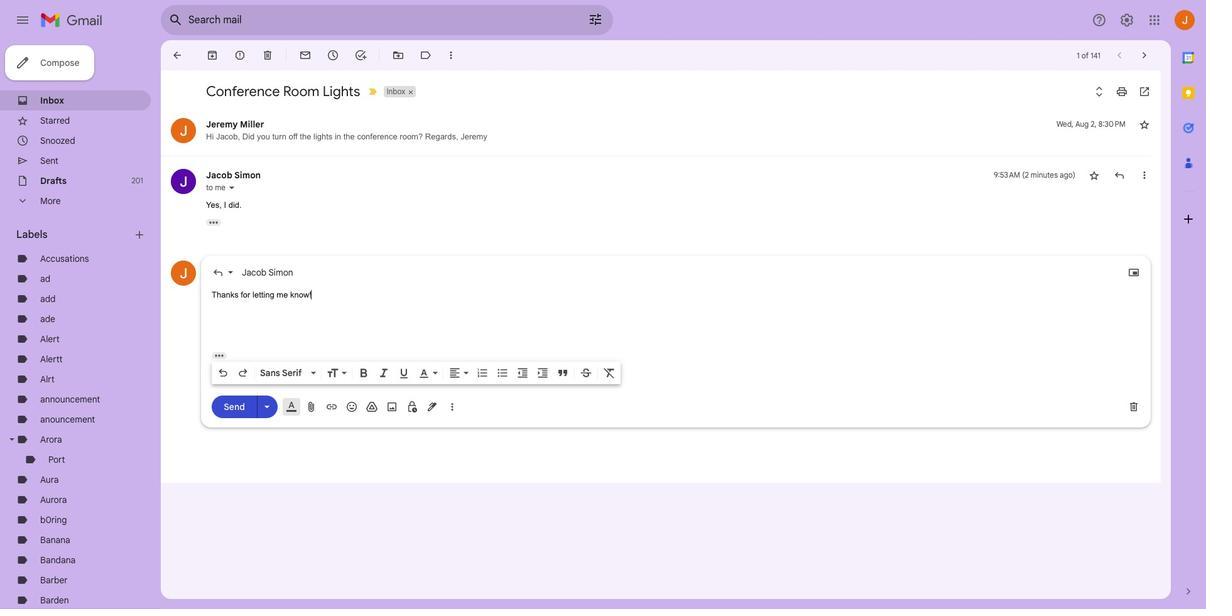 Task type: describe. For each thing, give the bounding box(es) containing it.
snoozed link
[[40, 135, 75, 146]]

to me
[[206, 183, 226, 192]]

thanks
[[212, 290, 239, 299]]

compose button
[[5, 45, 95, 80]]

gmail image
[[40, 8, 109, 33]]

barden link
[[40, 595, 69, 606]]

arora link
[[40, 434, 62, 445]]

1
[[1077, 51, 1080, 60]]

wed, aug 2, 8:30 pm cell
[[1057, 118, 1126, 131]]

in
[[335, 132, 341, 141]]

2 the from the left
[[343, 132, 355, 141]]

201
[[131, 176, 143, 185]]

support image
[[1092, 13, 1107, 28]]

labels heading
[[16, 229, 133, 241]]

1 of 141
[[1077, 51, 1101, 60]]

inbox link
[[40, 95, 64, 106]]

letting
[[253, 290, 274, 299]]

show details image
[[228, 184, 236, 192]]

settings image
[[1120, 13, 1135, 28]]

wed,
[[1057, 119, 1074, 129]]

bandana link
[[40, 555, 76, 566]]

turn
[[272, 132, 286, 141]]

barber
[[40, 575, 68, 586]]

sent link
[[40, 155, 58, 166]]

banana
[[40, 535, 70, 546]]

port
[[48, 454, 65, 466]]

miller
[[240, 119, 264, 130]]

add link
[[40, 293, 56, 305]]

1 the from the left
[[300, 132, 311, 141]]

mark as unread image
[[299, 49, 312, 62]]

to
[[206, 183, 213, 192]]

off
[[289, 132, 298, 141]]

accusations link
[[40, 253, 89, 265]]

labels image
[[420, 49, 432, 62]]

alert link
[[40, 334, 59, 345]]

aurora
[[40, 494, 67, 506]]

send
[[224, 401, 245, 413]]

me inside text field
[[277, 290, 288, 299]]

1 horizontal spatial jacob
[[242, 267, 267, 278]]

you
[[257, 132, 270, 141]]

bandana
[[40, 555, 76, 566]]

accusations
[[40, 253, 89, 265]]

alrt
[[40, 374, 55, 385]]

barber link
[[40, 575, 68, 586]]

formatting options toolbar
[[212, 362, 621, 384]]

anouncement
[[40, 414, 95, 425]]

aura link
[[40, 474, 59, 486]]

insert emoji ‪(⌘⇧2)‬ image
[[346, 401, 358, 413]]

room
[[283, 83, 320, 100]]

more
[[40, 195, 61, 207]]

starred
[[40, 115, 70, 126]]

port link
[[48, 454, 65, 466]]

indent more ‪(⌘])‬ image
[[537, 367, 549, 379]]

bulleted list ‪(⌘⇧8)‬ image
[[496, 367, 509, 379]]

not starred checkbox for ago)
[[1088, 169, 1101, 182]]

more image
[[445, 49, 457, 62]]

conference
[[357, 132, 398, 141]]

ade link
[[40, 314, 55, 325]]

strikethrough ‪(⌘⇧x)‬ image
[[580, 367, 592, 379]]

aug
[[1076, 119, 1089, 129]]

toggle confidential mode image
[[406, 401, 418, 413]]

add to tasks image
[[354, 49, 367, 62]]

undo ‪(⌘z)‬ image
[[217, 367, 229, 379]]

alertt
[[40, 354, 63, 365]]

add
[[40, 293, 56, 305]]

labels
[[16, 229, 47, 241]]

1 vertical spatial jacob simon
[[242, 267, 293, 278]]

(2
[[1022, 170, 1029, 180]]

italic ‪(⌘i)‬ image
[[378, 367, 390, 379]]

did
[[242, 132, 255, 141]]

indent less ‪(⌘[)‬ image
[[516, 367, 529, 379]]

ad link
[[40, 273, 50, 285]]

ade
[[40, 314, 55, 325]]

jacob,
[[216, 132, 240, 141]]

bold ‪(⌘b)‬ image
[[357, 367, 370, 379]]

inbox button
[[384, 86, 407, 97]]

0 vertical spatial jeremy
[[206, 119, 238, 130]]

yes, i did.
[[206, 200, 244, 210]]

insert photo image
[[386, 401, 398, 413]]

show trimmed content image
[[206, 219, 221, 226]]

show trimmed content image
[[212, 352, 227, 359]]

ad
[[40, 273, 50, 285]]

snoozed
[[40, 135, 75, 146]]



Task type: locate. For each thing, give the bounding box(es) containing it.
conference room lights
[[206, 83, 360, 100]]

ago)
[[1060, 170, 1076, 180]]

underline ‪(⌘u)‬ image
[[398, 367, 410, 380]]

9:53 am (2 minutes ago)
[[994, 170, 1076, 180]]

not starred image right "ago)"
[[1088, 169, 1101, 182]]

not starred checkbox right "ago)"
[[1088, 169, 1101, 182]]

aura
[[40, 474, 59, 486]]

Message Body text field
[[212, 289, 1140, 342]]

more options image
[[449, 401, 456, 413]]

regards,
[[425, 132, 458, 141]]

know!
[[290, 290, 312, 299]]

9:53 am
[[994, 170, 1020, 180]]

not starred checkbox for 8:30 pm
[[1138, 118, 1151, 131]]

older image
[[1138, 49, 1151, 62]]

the
[[300, 132, 311, 141], [343, 132, 355, 141]]

inbox for "inbox" link
[[40, 95, 64, 106]]

0 horizontal spatial jacob
[[206, 170, 232, 181]]

remove formatting ‪(⌘\)‬ image
[[603, 367, 616, 379]]

0 horizontal spatial the
[[300, 132, 311, 141]]

jacob simon
[[206, 170, 261, 181], [242, 267, 293, 278]]

the right off
[[300, 132, 311, 141]]

simon
[[234, 170, 261, 181], [269, 267, 293, 278]]

alrt link
[[40, 374, 55, 385]]

1 horizontal spatial the
[[343, 132, 355, 141]]

jacob up to me
[[206, 170, 232, 181]]

0 horizontal spatial jeremy
[[206, 119, 238, 130]]

Not starred checkbox
[[1138, 118, 1151, 131], [1088, 169, 1101, 182]]

8:30 pm
[[1099, 119, 1126, 129]]

discard draft ‪(⌘⇧d)‬ image
[[1128, 401, 1140, 413]]

thanks for letting me know!
[[212, 290, 312, 299]]

lights
[[314, 132, 333, 141]]

hi
[[206, 132, 214, 141]]

snooze image
[[327, 49, 339, 62]]

i
[[224, 200, 226, 210]]

simon up show details image
[[234, 170, 261, 181]]

quote ‪(⌘⇧9)‬ image
[[557, 367, 569, 379]]

announcement link
[[40, 394, 100, 405]]

inbox
[[387, 87, 405, 96], [40, 95, 64, 106]]

141
[[1091, 51, 1101, 60]]

compose
[[40, 57, 79, 68]]

delete image
[[261, 49, 274, 62]]

more send options image
[[261, 401, 273, 413]]

starred link
[[40, 115, 70, 126]]

1 horizontal spatial simon
[[269, 267, 293, 278]]

1 vertical spatial not starred checkbox
[[1088, 169, 1101, 182]]

not starred image for 9:53 am (2 minutes ago)
[[1088, 169, 1101, 182]]

0 horizontal spatial me
[[215, 183, 226, 192]]

1 vertical spatial me
[[277, 290, 288, 299]]

inbox inside button
[[387, 87, 405, 96]]

not starred image right the 8:30 pm
[[1138, 118, 1151, 131]]

inbox down move to image
[[387, 87, 405, 96]]

insert link ‪(⌘k)‬ image
[[325, 401, 338, 413]]

list
[[161, 106, 1156, 438]]

report spam image
[[234, 49, 246, 62]]

inbox for inbox button
[[387, 87, 405, 96]]

Search mail text field
[[188, 14, 553, 26]]

None search field
[[161, 5, 613, 35]]

search mail image
[[165, 9, 187, 31]]

0 vertical spatial jacob
[[206, 170, 232, 181]]

the right in on the left top of page
[[343, 132, 355, 141]]

drafts link
[[40, 175, 67, 187]]

insert files using drive image
[[366, 401, 378, 413]]

labels navigation
[[0, 40, 161, 609]]

did.
[[228, 200, 242, 210]]

1 vertical spatial jeremy
[[461, 132, 487, 141]]

b0ring
[[40, 515, 67, 526]]

announcement
[[40, 394, 100, 405]]

1 vertical spatial jacob
[[242, 267, 267, 278]]

drafts
[[40, 175, 67, 187]]

0 vertical spatial not starred checkbox
[[1138, 118, 1151, 131]]

attach files image
[[305, 401, 318, 413]]

lights
[[323, 83, 360, 100]]

conference
[[206, 83, 280, 100]]

tab list
[[1171, 40, 1206, 564]]

sans
[[260, 367, 280, 379]]

insert signature image
[[426, 401, 439, 413]]

sans serif
[[260, 367, 302, 379]]

back to inbox image
[[171, 49, 183, 62]]

barden
[[40, 595, 69, 606]]

anouncement link
[[40, 414, 95, 425]]

room?
[[400, 132, 423, 141]]

send button
[[212, 396, 257, 418]]

0 horizontal spatial not starred image
[[1088, 169, 1101, 182]]

1 horizontal spatial me
[[277, 290, 288, 299]]

jeremy up jacob,
[[206, 119, 238, 130]]

wed, aug 2, 8:30 pm
[[1057, 119, 1126, 129]]

minutes
[[1031, 170, 1058, 180]]

jacob simon up the letting
[[242, 267, 293, 278]]

not starred image
[[1138, 118, 1151, 131], [1088, 169, 1101, 182]]

0 horizontal spatial inbox
[[40, 95, 64, 106]]

b0ring link
[[40, 515, 67, 526]]

1 horizontal spatial not starred image
[[1138, 118, 1151, 131]]

serif
[[282, 367, 302, 379]]

0 horizontal spatial simon
[[234, 170, 261, 181]]

me right to
[[215, 183, 226, 192]]

more button
[[0, 191, 151, 211]]

jeremy
[[206, 119, 238, 130], [461, 132, 487, 141]]

simon up the letting
[[269, 267, 293, 278]]

jacob up thanks for letting me know!
[[242, 267, 267, 278]]

for
[[241, 290, 250, 299]]

0 horizontal spatial not starred checkbox
[[1088, 169, 1101, 182]]

1 horizontal spatial not starred checkbox
[[1138, 118, 1151, 131]]

hi jacob, did you turn off the lights in the conference room? regards, jeremy
[[206, 132, 487, 141]]

1 horizontal spatial jeremy
[[461, 132, 487, 141]]

jeremy miller
[[206, 119, 264, 130]]

1 vertical spatial not starred image
[[1088, 169, 1101, 182]]

sans serif option
[[258, 367, 308, 379]]

numbered list ‪(⌘⇧7)‬ image
[[476, 367, 489, 379]]

0 vertical spatial jacob simon
[[206, 170, 261, 181]]

me left know!
[[277, 290, 288, 299]]

move to image
[[392, 49, 405, 62]]

0 vertical spatial simon
[[234, 170, 261, 181]]

main menu image
[[15, 13, 30, 28]]

of
[[1082, 51, 1089, 60]]

2,
[[1091, 119, 1097, 129]]

list containing jeremy miller
[[161, 106, 1156, 438]]

jacob
[[206, 170, 232, 181], [242, 267, 267, 278]]

inbox up starred link
[[40, 95, 64, 106]]

1 horizontal spatial inbox
[[387, 87, 405, 96]]

banana link
[[40, 535, 70, 546]]

redo ‪(⌘y)‬ image
[[237, 367, 249, 379]]

not starred image for wed, aug 2, 8:30 pm
[[1138, 118, 1151, 131]]

0 vertical spatial not starred image
[[1138, 118, 1151, 131]]

alert
[[40, 334, 59, 345]]

arora
[[40, 434, 62, 445]]

advanced search options image
[[583, 7, 608, 32]]

sent
[[40, 155, 58, 166]]

1 vertical spatial simon
[[269, 267, 293, 278]]

archive image
[[206, 49, 219, 62]]

9:53 am (2 minutes ago) cell
[[994, 169, 1076, 182]]

yes,
[[206, 200, 222, 210]]

alertt link
[[40, 354, 63, 365]]

0 vertical spatial me
[[215, 183, 226, 192]]

not starred checkbox right the 8:30 pm
[[1138, 118, 1151, 131]]

type of response image
[[212, 266, 224, 279]]

jacob simon up show details image
[[206, 170, 261, 181]]

aurora link
[[40, 494, 67, 506]]

inbox inside "labels" navigation
[[40, 95, 64, 106]]

jeremy right regards,
[[461, 132, 487, 141]]



Task type: vqa. For each thing, say whether or not it's contained in the screenshot.
snooze ICON
yes



